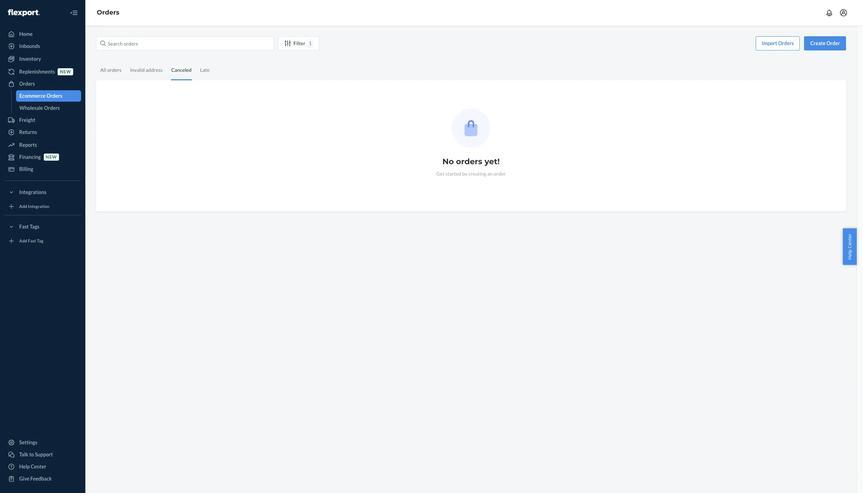 Task type: locate. For each thing, give the bounding box(es) containing it.
give feedback
[[19, 476, 52, 482]]

new for replenishments
[[60, 69, 71, 75]]

0 horizontal spatial help
[[19, 464, 30, 470]]

0 vertical spatial orders
[[107, 67, 122, 73]]

0 horizontal spatial new
[[46, 155, 57, 160]]

orders up ecommerce
[[19, 81, 35, 87]]

create
[[811, 40, 826, 46]]

center
[[847, 234, 853, 248], [31, 464, 46, 470]]

financing
[[19, 154, 41, 160]]

new down the reports link
[[46, 155, 57, 160]]

orders up get started by creating an order
[[456, 157, 483, 167]]

creating
[[469, 171, 487, 177]]

reports
[[19, 142, 37, 148]]

orders down 'ecommerce orders' link
[[44, 105, 60, 111]]

import orders button
[[756, 36, 800, 51]]

add for add fast tag
[[19, 239, 27, 244]]

1 horizontal spatial new
[[60, 69, 71, 75]]

0 vertical spatial orders link
[[97, 9, 120, 16]]

Search orders text field
[[96, 36, 274, 51]]

0 horizontal spatial center
[[31, 464, 46, 470]]

help center
[[847, 234, 853, 260], [19, 464, 46, 470]]

orders for ecommerce orders
[[47, 93, 62, 99]]

home
[[19, 31, 33, 37]]

orders for import orders
[[779, 40, 794, 46]]

1 vertical spatial help
[[19, 464, 30, 470]]

freight
[[19, 117, 35, 123]]

2 add from the top
[[19, 239, 27, 244]]

1
[[309, 40, 312, 46]]

0 vertical spatial help
[[847, 250, 853, 260]]

0 vertical spatial help center
[[847, 234, 853, 260]]

open account menu image
[[840, 9, 848, 17]]

tag
[[37, 239, 43, 244]]

1 horizontal spatial orders
[[456, 157, 483, 167]]

orders for wholesale orders
[[44, 105, 60, 111]]

help
[[847, 250, 853, 260], [19, 464, 30, 470]]

0 vertical spatial fast
[[19, 224, 29, 230]]

1 vertical spatial orders link
[[4, 78, 81, 90]]

late
[[200, 67, 210, 73]]

orders link up the ecommerce orders
[[4, 78, 81, 90]]

wholesale
[[19, 105, 43, 111]]

talk to support
[[19, 452, 53, 458]]

returns link
[[4, 127, 81, 138]]

orders inside button
[[779, 40, 794, 46]]

talk
[[19, 452, 28, 458]]

fast left tags
[[19, 224, 29, 230]]

help center inside button
[[847, 234, 853, 260]]

help center link
[[4, 461, 81, 473]]

0 horizontal spatial help center
[[19, 464, 46, 470]]

home link
[[4, 28, 81, 40]]

0 vertical spatial add
[[19, 204, 27, 209]]

close navigation image
[[70, 9, 78, 17]]

1 horizontal spatial help center
[[847, 234, 853, 260]]

1 horizontal spatial center
[[847, 234, 853, 248]]

orders
[[107, 67, 122, 73], [456, 157, 483, 167]]

orders right all
[[107, 67, 122, 73]]

add fast tag
[[19, 239, 43, 244]]

canceled
[[171, 67, 192, 73]]

ecommerce
[[19, 93, 46, 99]]

0 horizontal spatial orders link
[[4, 78, 81, 90]]

talk to support button
[[4, 449, 81, 461]]

all orders
[[100, 67, 122, 73]]

1 horizontal spatial orders link
[[97, 9, 120, 16]]

open notifications image
[[825, 9, 834, 17]]

help inside button
[[847, 250, 853, 260]]

billing link
[[4, 164, 81, 175]]

orders up 'wholesale orders' link
[[47, 93, 62, 99]]

fast left tag
[[28, 239, 36, 244]]

add
[[19, 204, 27, 209], [19, 239, 27, 244]]

orders for no
[[456, 157, 483, 167]]

create order link
[[805, 36, 846, 51]]

orders link up search image
[[97, 9, 120, 16]]

feedback
[[30, 476, 52, 482]]

0 vertical spatial new
[[60, 69, 71, 75]]

add down fast tags
[[19, 239, 27, 244]]

1 vertical spatial new
[[46, 155, 57, 160]]

orders
[[97, 9, 120, 16], [779, 40, 794, 46], [19, 81, 35, 87], [47, 93, 62, 99], [44, 105, 60, 111]]

orders right import
[[779, 40, 794, 46]]

orders link
[[97, 9, 120, 16], [4, 78, 81, 90]]

new
[[60, 69, 71, 75], [46, 155, 57, 160]]

orders for all
[[107, 67, 122, 73]]

started
[[446, 171, 461, 177]]

order
[[494, 171, 506, 177]]

to
[[29, 452, 34, 458]]

replenishments
[[19, 69, 55, 75]]

0 vertical spatial center
[[847, 234, 853, 248]]

1 vertical spatial fast
[[28, 239, 36, 244]]

add left integration
[[19, 204, 27, 209]]

no
[[443, 157, 454, 167]]

1 vertical spatial add
[[19, 239, 27, 244]]

help center button
[[843, 228, 857, 265]]

1 vertical spatial center
[[31, 464, 46, 470]]

integrations
[[19, 189, 46, 195]]

wholesale orders link
[[16, 102, 81, 114]]

1 horizontal spatial help
[[847, 250, 853, 260]]

fast
[[19, 224, 29, 230], [28, 239, 36, 244]]

flexport logo image
[[8, 9, 40, 16]]

0 horizontal spatial orders
[[107, 67, 122, 73]]

1 vertical spatial orders
[[456, 157, 483, 167]]

returns
[[19, 129, 37, 135]]

1 add from the top
[[19, 204, 27, 209]]

new down inventory link
[[60, 69, 71, 75]]



Task type: describe. For each thing, give the bounding box(es) containing it.
by
[[462, 171, 468, 177]]

inbounds link
[[4, 41, 81, 52]]

center inside help center button
[[847, 234, 853, 248]]

invalid
[[130, 67, 145, 73]]

1 vertical spatial help center
[[19, 464, 46, 470]]

import
[[762, 40, 778, 46]]

ecommerce orders link
[[16, 90, 81, 102]]

address
[[146, 67, 163, 73]]

billing
[[19, 166, 33, 172]]

tags
[[30, 224, 39, 230]]

support
[[35, 452, 53, 458]]

wholesale orders
[[19, 105, 60, 111]]

fast inside dropdown button
[[19, 224, 29, 230]]

get started by creating an order
[[437, 171, 506, 177]]

import orders
[[762, 40, 794, 46]]

add integration
[[19, 204, 49, 209]]

center inside help center link
[[31, 464, 46, 470]]

get
[[437, 171, 445, 177]]

settings
[[19, 440, 37, 446]]

new for financing
[[46, 155, 57, 160]]

empty list image
[[452, 109, 491, 148]]

integrations button
[[4, 187, 81, 198]]

inventory
[[19, 56, 41, 62]]

order
[[827, 40, 840, 46]]

inventory link
[[4, 53, 81, 65]]

create order
[[811, 40, 840, 46]]

all
[[100, 67, 106, 73]]

filter 1
[[294, 40, 312, 46]]

add integration link
[[4, 201, 81, 212]]

fast tags button
[[4, 221, 81, 233]]

ecommerce orders
[[19, 93, 62, 99]]

orders up search image
[[97, 9, 120, 16]]

filter
[[294, 40, 305, 46]]

freight link
[[4, 115, 81, 126]]

give
[[19, 476, 29, 482]]

reports link
[[4, 139, 81, 151]]

an
[[487, 171, 493, 177]]

fast tags
[[19, 224, 39, 230]]

settings link
[[4, 437, 81, 449]]

invalid address
[[130, 67, 163, 73]]

yet!
[[485, 157, 500, 167]]

integration
[[28, 204, 49, 209]]

add for add integration
[[19, 204, 27, 209]]

search image
[[100, 41, 106, 46]]

inbounds
[[19, 43, 40, 49]]

no orders yet!
[[443, 157, 500, 167]]

give feedback button
[[4, 474, 81, 485]]

orders inside "link"
[[19, 81, 35, 87]]

add fast tag link
[[4, 236, 81, 247]]



Task type: vqa. For each thing, say whether or not it's contained in the screenshot.
Inbounds "link" at the left
yes



